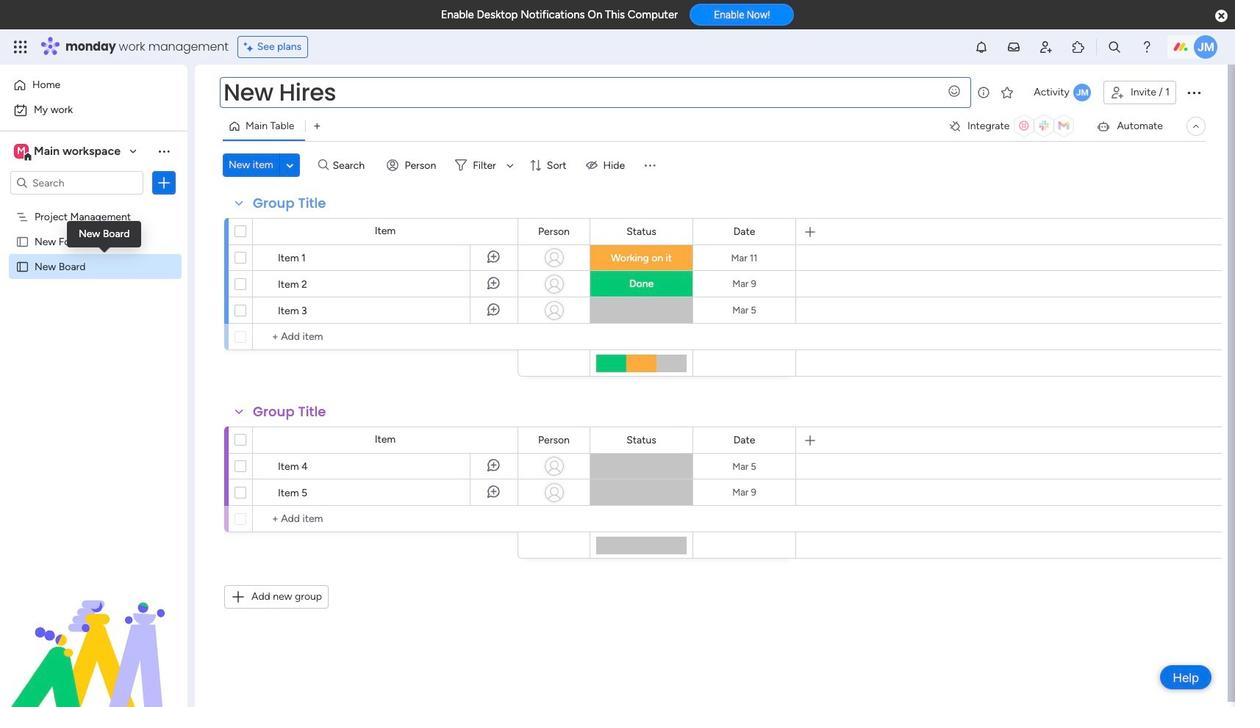 Task type: describe. For each thing, give the bounding box(es) containing it.
menu image
[[643, 158, 657, 173]]

help image
[[1139, 40, 1154, 54]]

2 vertical spatial option
[[0, 203, 187, 206]]

dapulse close image
[[1215, 9, 1228, 24]]

search everything image
[[1107, 40, 1122, 54]]

0 vertical spatial option
[[9, 74, 179, 97]]

options image
[[1185, 84, 1203, 101]]

collapse board header image
[[1190, 121, 1202, 132]]

add view image
[[314, 121, 320, 132]]

update feed image
[[1006, 40, 1021, 54]]

show board description image
[[975, 85, 993, 100]]

add emoji image
[[947, 84, 962, 99]]

notifications image
[[974, 40, 989, 54]]

jeremy miller image
[[1194, 35, 1217, 59]]

monday marketplace image
[[1071, 40, 1086, 54]]

workspace options image
[[157, 144, 171, 159]]

Search field
[[329, 155, 373, 176]]

2 + add item text field from the top
[[260, 511, 511, 529]]

angle down image
[[286, 160, 293, 171]]

select product image
[[13, 40, 28, 54]]

board activity image
[[1073, 84, 1091, 101]]



Task type: locate. For each thing, give the bounding box(es) containing it.
1 public board image from the top
[[15, 235, 29, 248]]

0 vertical spatial + add item text field
[[260, 329, 511, 346]]

public board image
[[15, 235, 29, 248], [15, 260, 29, 273]]

list box
[[0, 201, 187, 477]]

1 + add item text field from the top
[[260, 329, 511, 346]]

Search in workspace field
[[31, 175, 123, 192]]

see plans image
[[244, 39, 257, 55]]

options image
[[157, 176, 171, 190]]

1 vertical spatial + add item text field
[[260, 511, 511, 529]]

1 vertical spatial public board image
[[15, 260, 29, 273]]

workspace image
[[14, 143, 29, 160]]

Board name field
[[220, 77, 971, 108]]

0 vertical spatial public board image
[[15, 235, 29, 248]]

lottie animation image
[[0, 559, 187, 708]]

invite members image
[[1039, 40, 1053, 54]]

2 public board image from the top
[[15, 260, 29, 273]]

workspace selection element
[[14, 143, 123, 162]]

option
[[9, 74, 179, 97], [9, 99, 179, 122], [0, 203, 187, 206]]

add to favorites image
[[1000, 85, 1015, 100]]

v2 search image
[[318, 157, 329, 174]]

1 vertical spatial option
[[9, 99, 179, 122]]

arrow down image
[[501, 157, 519, 174]]

+ Add item text field
[[260, 329, 511, 346], [260, 511, 511, 529]]

None field
[[249, 194, 330, 213], [535, 224, 573, 240], [623, 224, 660, 240], [730, 224, 759, 240], [249, 403, 330, 422], [535, 433, 573, 449], [623, 433, 660, 449], [730, 433, 759, 449], [249, 194, 330, 213], [535, 224, 573, 240], [623, 224, 660, 240], [730, 224, 759, 240], [249, 403, 330, 422], [535, 433, 573, 449], [623, 433, 660, 449], [730, 433, 759, 449]]

lottie animation element
[[0, 559, 187, 708]]



Task type: vqa. For each thing, say whether or not it's contained in the screenshot.
See plans image
yes



